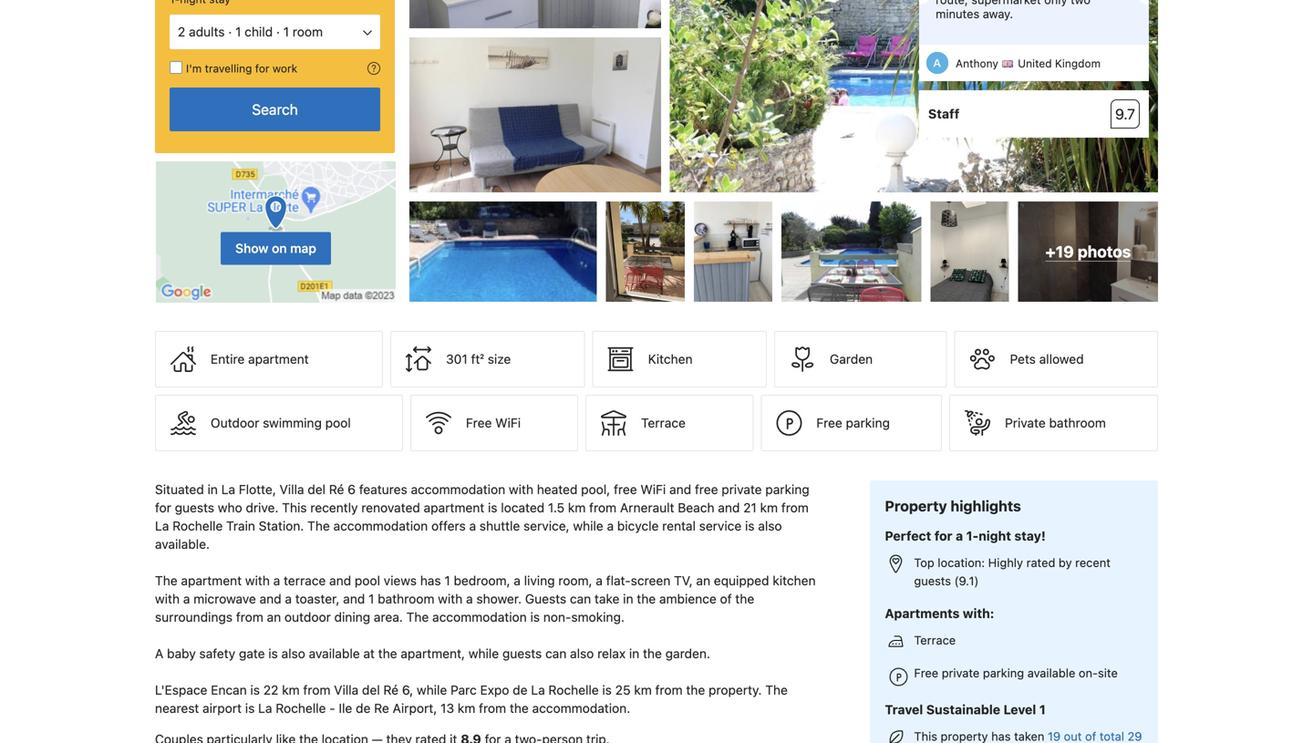 Task type: vqa. For each thing, say whether or not it's contained in the screenshot.
the rightmost the This
yes



Task type: locate. For each thing, give the bounding box(es) containing it.
0 horizontal spatial free
[[614, 482, 637, 497]]

1 horizontal spatial private
[[942, 666, 980, 680]]

the left 'garden.'
[[643, 646, 662, 661]]

swimming
[[263, 416, 322, 431]]

outdoor swimming pool button
[[155, 395, 403, 452]]

villa up ile
[[334, 683, 359, 698]]

0 vertical spatial private
[[722, 482, 762, 497]]

1 horizontal spatial while
[[469, 646, 499, 661]]

free up the beach
[[695, 482, 718, 497]]

guests down situated
[[175, 500, 214, 515]]

1 vertical spatial of
[[1085, 730, 1097, 743]]

photos
[[1078, 242, 1131, 261]]

bathroom right 'private'
[[1049, 416, 1106, 431]]

0 vertical spatial an
[[696, 573, 711, 588]]

0 vertical spatial accommodation
[[411, 482, 505, 497]]

free inside free parking button
[[817, 416, 843, 431]]

in up "who"
[[208, 482, 218, 497]]

1 vertical spatial can
[[545, 646, 567, 661]]

0 horizontal spatial this
[[282, 500, 307, 515]]

renovated
[[361, 500, 420, 515]]

· right adults
[[228, 24, 232, 39]]

1.5
[[548, 500, 565, 515]]

the left accommodation.
[[510, 701, 529, 716]]

1 horizontal spatial free
[[695, 482, 718, 497]]

2 vertical spatial while
[[417, 683, 447, 698]]

0 horizontal spatial parking
[[766, 482, 810, 497]]

ré left 6,
[[384, 683, 399, 698]]

0 vertical spatial terrace
[[641, 416, 686, 431]]

is
[[488, 500, 498, 515], [745, 519, 755, 534], [530, 610, 540, 625], [268, 646, 278, 661], [250, 683, 260, 698], [602, 683, 612, 698], [245, 701, 255, 716]]

from down pool,
[[589, 500, 617, 515]]

while up expo
[[469, 646, 499, 661]]

for inside the situated in la flotte, villa del ré 6 features accommodation with heated pool, free wifi and free private parking for guests who drive. this recently renovated apartment is located 1.5 km from arnerault beach and 21 km from la rochelle train station. the accommodation offers a shuttle service, while a bicycle rental service is also available. the apartment with a terrace and pool views has 1 bedroom, a living room, a flat-screen tv, an equipped kitchen with a microwave and a toaster, and 1 bathroom with a shower. guests can take in the ambience of the surroundings from an outdoor dining area. the accommodation is non-smoking. a baby safety gate is also available at the apartment, while guests can also relax in the garden. l'espace encan is 22 km from villa del ré 6, while parc expo de la rochelle is 25 km from the property. the nearest airport is la rochelle - ile de re airport, 13 km from the accommodation.
[[155, 500, 171, 515]]

beach
[[678, 500, 715, 515]]

29
[[1128, 730, 1142, 743]]

who
[[218, 500, 242, 515]]

0 horizontal spatial of
[[720, 592, 732, 607]]

0 vertical spatial pool
[[325, 416, 351, 431]]

ambience
[[659, 592, 717, 607]]

guests down the top
[[914, 574, 951, 588]]

stay!
[[1015, 528, 1046, 543]]

1 horizontal spatial of
[[1085, 730, 1097, 743]]

this inside the situated in la flotte, villa del ré 6 features accommodation with heated pool, free wifi and free private parking for guests who drive. this recently renovated apartment is located 1.5 km from arnerault beach and 21 km from la rochelle train station. the accommodation offers a shuttle service, while a bicycle rental service is also available. the apartment with a terrace and pool views has 1 bedroom, a living room, a flat-screen tv, an equipped kitchen with a microwave and a toaster, and 1 bathroom with a shower. guests can take in the ambience of the surroundings from an outdoor dining area. the accommodation is non-smoking. a baby safety gate is also available at the apartment, while guests can also relax in the garden. l'espace encan is 22 km from villa del ré 6, while parc expo de la rochelle is 25 km from the property. the nearest airport is la rochelle - ile de re airport, 13 km from the accommodation.
[[282, 500, 307, 515]]

has left the taken
[[992, 730, 1011, 743]]

on
[[272, 241, 287, 256]]

while down pool,
[[573, 519, 604, 534]]

this up station.
[[282, 500, 307, 515]]

adults
[[189, 24, 225, 39]]

wifi up arnerault
[[641, 482, 666, 497]]

pool left views
[[355, 573, 380, 588]]

rental
[[662, 519, 696, 534]]

1 vertical spatial bathroom
[[378, 592, 435, 607]]

del
[[308, 482, 326, 497], [362, 683, 380, 698]]

pool
[[325, 416, 351, 431], [355, 573, 380, 588]]

private up 21
[[722, 482, 762, 497]]

0 vertical spatial this
[[282, 500, 307, 515]]

property.
[[709, 683, 762, 698]]

the down 'garden.'
[[686, 683, 705, 698]]

the down recently at left bottom
[[307, 519, 330, 534]]

2 vertical spatial parking
[[983, 666, 1024, 680]]

de right ile
[[356, 701, 371, 716]]

apartment inside button
[[248, 352, 309, 367]]

1 vertical spatial while
[[469, 646, 499, 661]]

0 horizontal spatial terrace
[[641, 416, 686, 431]]

parking inside the situated in la flotte, villa del ré 6 features accommodation with heated pool, free wifi and free private parking for guests who drive. this recently renovated apartment is located 1.5 km from arnerault beach and 21 km from la rochelle train station. the accommodation offers a shuttle service, while a bicycle rental service is also available. the apartment with a terrace and pool views has 1 bedroom, a living room, a flat-screen tv, an equipped kitchen with a microwave and a toaster, and 1 bathroom with a shower. guests can take in the ambience of the surroundings from an outdoor dining area. the accommodation is non-smoking. a baby safety gate is also available at the apartment, while guests can also relax in the garden. l'espace encan is 22 km from villa del ré 6, while parc expo de la rochelle is 25 km from the property. the nearest airport is la rochelle - ile de re airport, 13 km from the accommodation.
[[766, 482, 810, 497]]

1 vertical spatial for
[[155, 500, 171, 515]]

has
[[420, 573, 441, 588], [992, 730, 1011, 743]]

2 free from the left
[[695, 482, 718, 497]]

a up surroundings
[[183, 592, 190, 607]]

can down room,
[[570, 592, 591, 607]]

1 horizontal spatial this
[[914, 730, 938, 743]]

bathroom inside the situated in la flotte, villa del ré 6 features accommodation with heated pool, free wifi and free private parking for guests who drive. this recently renovated apartment is located 1.5 km from arnerault beach and 21 km from la rochelle train station. the accommodation offers a shuttle service, while a bicycle rental service is also available. the apartment with a terrace and pool views has 1 bedroom, a living room, a flat-screen tv, an equipped kitchen with a microwave and a toaster, and 1 bathroom with a shower. guests can take in the ambience of the surroundings from an outdoor dining area. the accommodation is non-smoking. a baby safety gate is also available at the apartment, while guests can also relax in the garden. l'espace encan is 22 km from villa del ré 6, while parc expo de la rochelle is 25 km from the property. the nearest airport is la rochelle - ile de re airport, 13 km from the accommodation.
[[378, 592, 435, 607]]

0 vertical spatial for
[[255, 62, 270, 75]]

0 horizontal spatial for
[[155, 500, 171, 515]]

0 horizontal spatial del
[[308, 482, 326, 497]]

1 horizontal spatial has
[[992, 730, 1011, 743]]

bathroom down views
[[378, 592, 435, 607]]

6,
[[402, 683, 413, 698]]

1 horizontal spatial an
[[696, 573, 711, 588]]

apartment up microwave
[[181, 573, 242, 588]]

property
[[941, 730, 988, 743]]

0 vertical spatial de
[[513, 683, 528, 698]]

1 vertical spatial an
[[267, 610, 281, 625]]

1 vertical spatial villa
[[334, 683, 359, 698]]

of down equipped
[[720, 592, 732, 607]]

1 horizontal spatial bathroom
[[1049, 416, 1106, 431]]

service,
[[524, 519, 570, 534]]

apartment right entire
[[248, 352, 309, 367]]

parking
[[846, 416, 890, 431], [766, 482, 810, 497], [983, 666, 1024, 680]]

301 ft² size
[[446, 352, 511, 367]]

accommodation down "shower."
[[432, 610, 527, 625]]

staff
[[929, 106, 960, 121]]

0 vertical spatial while
[[573, 519, 604, 534]]

1 vertical spatial terrace
[[914, 633, 956, 647]]

del up re
[[362, 683, 380, 698]]

2 horizontal spatial free
[[914, 666, 939, 680]]

2 vertical spatial for
[[935, 528, 953, 543]]

equipped
[[714, 573, 769, 588]]

accommodation down renovated at bottom
[[333, 519, 428, 534]]

2 vertical spatial in
[[629, 646, 640, 661]]

1 vertical spatial wifi
[[641, 482, 666, 497]]

surroundings
[[155, 610, 233, 625]]

screen
[[631, 573, 671, 588]]

0 horizontal spatial ·
[[228, 24, 232, 39]]

0 horizontal spatial an
[[267, 610, 281, 625]]

0 vertical spatial has
[[420, 573, 441, 588]]

in right relax
[[629, 646, 640, 661]]

and right microwave
[[260, 592, 282, 607]]

1 vertical spatial in
[[623, 592, 634, 607]]

and up toaster, on the bottom
[[329, 573, 351, 588]]

0 vertical spatial rochelle
[[173, 519, 223, 534]]

1 horizontal spatial wifi
[[641, 482, 666, 497]]

l'espace
[[155, 683, 207, 698]]

parc
[[451, 683, 477, 698]]

apartment up offers
[[424, 500, 485, 515]]

0 horizontal spatial available
[[309, 646, 360, 661]]

with up microwave
[[245, 573, 270, 588]]

while up 13
[[417, 683, 447, 698]]

an left outdoor
[[267, 610, 281, 625]]

21
[[744, 500, 757, 515]]

1 vertical spatial this
[[914, 730, 938, 743]]

location:
[[938, 556, 985, 569]]

site
[[1098, 666, 1118, 680]]

of right "out"
[[1085, 730, 1097, 743]]

also left relax
[[570, 646, 594, 661]]

wifi
[[495, 416, 521, 431], [641, 482, 666, 497]]

entire
[[211, 352, 245, 367]]

1 vertical spatial accommodation
[[333, 519, 428, 534]]

de right expo
[[513, 683, 528, 698]]

0 horizontal spatial free
[[466, 416, 492, 431]]

and
[[670, 482, 691, 497], [718, 500, 740, 515], [329, 573, 351, 588], [260, 592, 282, 607], [343, 592, 365, 607]]

the down screen
[[637, 592, 656, 607]]

2 horizontal spatial while
[[573, 519, 604, 534]]

apartment
[[248, 352, 309, 367], [424, 500, 485, 515], [181, 573, 242, 588]]

wifi down size
[[495, 416, 521, 431]]

ré left 6
[[329, 482, 344, 497]]

a left living
[[514, 573, 521, 588]]

has right views
[[420, 573, 441, 588]]

free down garden
[[817, 416, 843, 431]]

outdoor
[[285, 610, 331, 625]]

guests up expo
[[502, 646, 542, 661]]

1 vertical spatial de
[[356, 701, 371, 716]]

apartment,
[[401, 646, 465, 661]]

the
[[307, 519, 330, 534], [155, 573, 178, 588], [406, 610, 429, 625], [766, 683, 788, 698]]

0 vertical spatial villa
[[280, 482, 304, 497]]

accommodation up offers
[[411, 482, 505, 497]]

for down situated
[[155, 500, 171, 515]]

travel sustainable level  1
[[885, 702, 1046, 717]]

work
[[273, 62, 297, 75]]

free up travel
[[914, 666, 939, 680]]

1 horizontal spatial terrace
[[914, 633, 956, 647]]

2 horizontal spatial parking
[[983, 666, 1024, 680]]

the down equipped
[[736, 592, 755, 607]]

rated
[[1027, 556, 1056, 569]]

this down travel
[[914, 730, 938, 743]]

1 vertical spatial has
[[992, 730, 1011, 743]]

0 vertical spatial can
[[570, 592, 591, 607]]

+19 photos link
[[1019, 202, 1158, 302]]

villa
[[280, 482, 304, 497], [334, 683, 359, 698]]

a down terrace
[[285, 592, 292, 607]]

allowed
[[1040, 352, 1084, 367]]

1 vertical spatial parking
[[766, 482, 810, 497]]

0 horizontal spatial can
[[545, 646, 567, 661]]

1 horizontal spatial pool
[[355, 573, 380, 588]]

del up recently at left bottom
[[308, 482, 326, 497]]

1 horizontal spatial ·
[[276, 24, 280, 39]]

also down outdoor
[[281, 646, 305, 661]]

1 · from the left
[[228, 24, 232, 39]]

if you select this option, we'll show you popular business travel features like breakfast, wifi and free parking. image
[[368, 62, 380, 75]]

0 vertical spatial wifi
[[495, 416, 521, 431]]

terrace
[[284, 573, 326, 588]]

service
[[699, 519, 742, 534]]

0 horizontal spatial wifi
[[495, 416, 521, 431]]

pool right "swimming"
[[325, 416, 351, 431]]

1 vertical spatial del
[[362, 683, 380, 698]]

airport,
[[393, 701, 437, 716]]

total
[[1100, 730, 1125, 743]]

0 vertical spatial in
[[208, 482, 218, 497]]

1 vertical spatial private
[[942, 666, 980, 680]]

and up service on the bottom
[[718, 500, 740, 515]]

1 horizontal spatial de
[[513, 683, 528, 698]]

1 free from the left
[[614, 482, 637, 497]]

0 vertical spatial available
[[309, 646, 360, 661]]

1 vertical spatial apartment
[[424, 500, 485, 515]]

also
[[758, 519, 782, 534], [281, 646, 305, 661], [570, 646, 594, 661]]

free
[[466, 416, 492, 431], [817, 416, 843, 431], [914, 666, 939, 680]]

this property has taken
[[914, 730, 1048, 743]]

la
[[221, 482, 235, 497], [155, 519, 169, 534], [531, 683, 545, 698], [258, 701, 272, 716]]

bicycle
[[617, 519, 659, 534]]

0 vertical spatial guests
[[175, 500, 214, 515]]

villa right 'flotte,'
[[280, 482, 304, 497]]

rochelle up available.
[[173, 519, 223, 534]]

free for free private parking available on-site
[[914, 666, 939, 680]]

0 horizontal spatial bathroom
[[378, 592, 435, 607]]

recent
[[1076, 556, 1111, 569]]

also right service on the bottom
[[758, 519, 782, 534]]

1 horizontal spatial del
[[362, 683, 380, 698]]

if you select this option, we'll show you popular business travel features like breakfast, wifi and free parking. image
[[368, 62, 380, 75]]

terrace down apartments with:
[[914, 633, 956, 647]]

terrace
[[641, 416, 686, 431], [914, 633, 956, 647]]

free inside free wifi button
[[466, 416, 492, 431]]

available left 'at'
[[309, 646, 360, 661]]

22
[[263, 683, 279, 698]]

private
[[1005, 416, 1046, 431]]

0 horizontal spatial de
[[356, 701, 371, 716]]

wifi inside the situated in la flotte, villa del ré 6 features accommodation with heated pool, free wifi and free private parking for guests who drive. this recently renovated apartment is located 1.5 km from arnerault beach and 21 km from la rochelle train station. the accommodation offers a shuttle service, while a bicycle rental service is also available. the apartment with a terrace and pool views has 1 bedroom, a living room, a flat-screen tv, an equipped kitchen with a microwave and a toaster, and 1 bathroom with a shower. guests can take in the ambience of the surroundings from an outdoor dining area. the accommodation is non-smoking. a baby safety gate is also available at the apartment, while guests can also relax in the garden. l'espace encan is 22 km from villa del ré 6, while parc expo de la rochelle is 25 km from the property. the nearest airport is la rochelle - ile de re airport, 13 km from the accommodation.
[[641, 482, 666, 497]]

guests inside top location: highly rated by recent guests (9.1)
[[914, 574, 951, 588]]

microwave
[[194, 592, 256, 607]]

1 horizontal spatial also
[[570, 646, 594, 661]]

0 horizontal spatial private
[[722, 482, 762, 497]]

an right tv,
[[696, 573, 711, 588]]

is down 21
[[745, 519, 755, 534]]

0 vertical spatial apartment
[[248, 352, 309, 367]]

pets
[[1010, 352, 1036, 367]]

a
[[155, 646, 164, 661]]

0 vertical spatial of
[[720, 592, 732, 607]]

with
[[509, 482, 534, 497], [245, 573, 270, 588], [155, 592, 180, 607], [438, 592, 463, 607]]

2 horizontal spatial rochelle
[[549, 683, 599, 698]]

offers
[[431, 519, 466, 534]]

available.
[[155, 537, 210, 552]]

in
[[208, 482, 218, 497], [623, 592, 634, 607], [629, 646, 640, 661]]

2 adults · 1 child · 1 room button
[[170, 15, 380, 49]]

1 horizontal spatial ré
[[384, 683, 399, 698]]

1 vertical spatial pool
[[355, 573, 380, 588]]

0 horizontal spatial while
[[417, 683, 447, 698]]

can
[[570, 592, 591, 607], [545, 646, 567, 661]]

with up located at the left of the page
[[509, 482, 534, 497]]

terrace down the kitchen
[[641, 416, 686, 431]]

pool,
[[581, 482, 610, 497]]

pool inside the situated in la flotte, villa del ré 6 features accommodation with heated pool, free wifi and free private parking for guests who drive. this recently renovated apartment is located 1.5 km from arnerault beach and 21 km from la rochelle train station. the accommodation offers a shuttle service, while a bicycle rental service is also available. the apartment with a terrace and pool views has 1 bedroom, a living room, a flat-screen tv, an equipped kitchen with a microwave and a toaster, and 1 bathroom with a shower. guests can take in the ambience of the surroundings from an outdoor dining area. the accommodation is non-smoking. a baby safety gate is also available at the apartment, while guests can also relax in the garden. l'espace encan is 22 km from villa del ré 6, while parc expo de la rochelle is 25 km from the property. the nearest airport is la rochelle - ile de re airport, 13 km from the accommodation.
[[355, 573, 380, 588]]

0 horizontal spatial rochelle
[[173, 519, 223, 534]]

pets allowed
[[1010, 352, 1084, 367]]

kitchen
[[648, 352, 693, 367]]

is up shuttle at the left
[[488, 500, 498, 515]]

from up the -
[[303, 683, 331, 698]]

private up the sustainable
[[942, 666, 980, 680]]

2 vertical spatial rochelle
[[276, 701, 326, 716]]

of
[[720, 592, 732, 607], [1085, 730, 1097, 743]]

guests
[[525, 592, 567, 607]]

a left flat-
[[596, 573, 603, 588]]

1 vertical spatial available
[[1028, 666, 1076, 680]]

0 horizontal spatial pool
[[325, 416, 351, 431]]

free down 301 ft² size at the top of the page
[[466, 416, 492, 431]]

0 horizontal spatial also
[[281, 646, 305, 661]]

2 horizontal spatial guests
[[914, 574, 951, 588]]

sustainable
[[927, 702, 1001, 717]]

available left on-
[[1028, 666, 1076, 680]]

1
[[235, 24, 241, 39], [283, 24, 289, 39], [445, 573, 450, 588], [369, 592, 374, 607], [1040, 702, 1046, 717]]

1 horizontal spatial parking
[[846, 416, 890, 431]]



Task type: describe. For each thing, give the bounding box(es) containing it.
km right 21
[[760, 500, 778, 515]]

search section
[[148, 0, 402, 304]]

1 horizontal spatial rochelle
[[276, 701, 326, 716]]

0 horizontal spatial villa
[[280, 482, 304, 497]]

show
[[235, 241, 269, 256]]

out
[[1064, 730, 1082, 743]]

2 horizontal spatial apartment
[[424, 500, 485, 515]]

i'm
[[186, 62, 202, 75]]

6
[[348, 482, 356, 497]]

is left 25
[[602, 683, 612, 698]]

property highlights
[[885, 498, 1021, 515]]

0 vertical spatial del
[[308, 482, 326, 497]]

situated
[[155, 482, 204, 497]]

a left terrace
[[273, 573, 280, 588]]

child
[[245, 24, 273, 39]]

recently
[[310, 500, 358, 515]]

views
[[384, 573, 417, 588]]

scored 9.7 element
[[1111, 100, 1140, 129]]

0 horizontal spatial guests
[[175, 500, 214, 515]]

is down guests
[[530, 610, 540, 625]]

with:
[[963, 606, 995, 621]]

1 horizontal spatial can
[[570, 592, 591, 607]]

parking inside button
[[846, 416, 890, 431]]

dining
[[334, 610, 370, 625]]

outdoor swimming pool
[[211, 416, 351, 431]]

2 horizontal spatial for
[[935, 528, 953, 543]]

re
[[374, 701, 389, 716]]

the right 'at'
[[378, 646, 397, 661]]

garden button
[[774, 331, 947, 388]]

garden
[[830, 352, 873, 367]]

with down bedroom, on the bottom left of page
[[438, 592, 463, 607]]

2 vertical spatial accommodation
[[432, 610, 527, 625]]

private bathroom
[[1005, 416, 1106, 431]]

is left 22
[[250, 683, 260, 698]]

entire apartment
[[211, 352, 309, 367]]

pool inside 'button'
[[325, 416, 351, 431]]

2 · from the left
[[276, 24, 280, 39]]

top location: highly rated by recent guests (9.1)
[[914, 556, 1111, 588]]

by
[[1059, 556, 1072, 569]]

take
[[595, 592, 620, 607]]

1 horizontal spatial villa
[[334, 683, 359, 698]]

free for free wifi
[[466, 416, 492, 431]]

has inside the situated in la flotte, villa del ré 6 features accommodation with heated pool, free wifi and free private parking for guests who drive. this recently renovated apartment is located 1.5 km from arnerault beach and 21 km from la rochelle train station. the accommodation offers a shuttle service, while a bicycle rental service is also available. the apartment with a terrace and pool views has 1 bedroom, a living room, a flat-screen tv, an equipped kitchen with a microwave and a toaster, and 1 bathroom with a shower. guests can take in the ambience of the surroundings from an outdoor dining area. the accommodation is non-smoking. a baby safety gate is also available at the apartment, while guests can also relax in the garden. l'espace encan is 22 km from villa del ré 6, while parc expo de la rochelle is 25 km from the property. the nearest airport is la rochelle - ile de re airport, 13 km from the accommodation.
[[420, 573, 441, 588]]

area.
[[374, 610, 403, 625]]

a down bedroom, on the bottom left of page
[[466, 592, 473, 607]]

km down parc
[[458, 701, 476, 716]]

of inside 19 out of total 29
[[1085, 730, 1097, 743]]

km right 22
[[282, 683, 300, 698]]

non-
[[543, 610, 571, 625]]

25
[[615, 683, 631, 698]]

1 vertical spatial ré
[[384, 683, 399, 698]]

the right area.
[[406, 610, 429, 625]]

from down microwave
[[236, 610, 263, 625]]

night
[[979, 528, 1011, 543]]

united
[[1018, 57, 1052, 70]]

relax
[[598, 646, 626, 661]]

at
[[363, 646, 375, 661]]

available inside the situated in la flotte, villa del ré 6 features accommodation with heated pool, free wifi and free private parking for guests who drive. this recently renovated apartment is located 1.5 km from arnerault beach and 21 km from la rochelle train station. the accommodation offers a shuttle service, while a bicycle rental service is also available. the apartment with a terrace and pool views has 1 bedroom, a living room, a flat-screen tv, an equipped kitchen with a microwave and a toaster, and 1 bathroom with a shower. guests can take in the ambience of the surroundings from an outdoor dining area. the accommodation is non-smoking. a baby safety gate is also available at the apartment, while guests can also relax in the garden. l'espace encan is 22 km from villa del ré 6, while parc expo de la rochelle is 25 km from the property. the nearest airport is la rochelle - ile de re airport, 13 km from the accommodation.
[[309, 646, 360, 661]]

1 horizontal spatial available
[[1028, 666, 1076, 680]]

a left bicycle on the bottom
[[607, 519, 614, 534]]

with up surroundings
[[155, 592, 180, 607]]

travelling
[[205, 62, 252, 75]]

bathroom inside button
[[1049, 416, 1106, 431]]

accommodation.
[[532, 701, 631, 716]]

terrace inside terrace button
[[641, 416, 686, 431]]

heated
[[537, 482, 578, 497]]

301
[[446, 352, 468, 367]]

size
[[488, 352, 511, 367]]

show on map
[[235, 241, 316, 256]]

nearest
[[155, 701, 199, 716]]

anthony
[[956, 57, 999, 70]]

1 up area.
[[369, 592, 374, 607]]

arnerault
[[620, 500, 675, 515]]

train
[[226, 519, 255, 534]]

shower.
[[476, 592, 522, 607]]

-
[[329, 701, 335, 716]]

19 out of total 29 link
[[914, 730, 1142, 743]]

united kingdom
[[1018, 57, 1101, 70]]

of inside the situated in la flotte, villa del ré 6 features accommodation with heated pool, free wifi and free private parking for guests who drive. this recently renovated apartment is located 1.5 km from arnerault beach and 21 km from la rochelle train station. the accommodation offers a shuttle service, while a bicycle rental service is also available. the apartment with a terrace and pool views has 1 bedroom, a living room, a flat-screen tv, an equipped kitchen with a microwave and a toaster, and 1 bathroom with a shower. guests can take in the ambience of the surroundings from an outdoor dining area. the accommodation is non-smoking. a baby safety gate is also available at the apartment, while guests can also relax in the garden. l'espace encan is 22 km from villa del ré 6, while parc expo de la rochelle is 25 km from the property. the nearest airport is la rochelle - ile de re airport, 13 km from the accommodation.
[[720, 592, 732, 607]]

kitchen
[[773, 573, 816, 588]]

from down expo
[[479, 701, 506, 716]]

and up "dining"
[[343, 592, 365, 607]]

la up "who"
[[221, 482, 235, 497]]

a left 1-
[[956, 528, 963, 543]]

apartments
[[885, 606, 960, 621]]

la right expo
[[531, 683, 545, 698]]

2 horizontal spatial also
[[758, 519, 782, 534]]

1 left room at the left top of the page
[[283, 24, 289, 39]]

perfect for a 1-night stay!
[[885, 528, 1046, 543]]

free wifi
[[466, 416, 521, 431]]

room,
[[559, 573, 593, 588]]

bedroom,
[[454, 573, 510, 588]]

property
[[885, 498, 947, 515]]

1 right 'level'
[[1040, 702, 1046, 717]]

free parking button
[[761, 395, 942, 452]]

private bathroom button
[[950, 395, 1158, 452]]

is right gate
[[268, 646, 278, 661]]

1 left child
[[235, 24, 241, 39]]

la down 22
[[258, 701, 272, 716]]

i'm travelling for work
[[186, 62, 297, 75]]

a right offers
[[469, 519, 476, 534]]

km right the 1.5
[[568, 500, 586, 515]]

airport
[[203, 701, 242, 716]]

terrace button
[[586, 395, 754, 452]]

from right 21
[[782, 500, 809, 515]]

flotte,
[[239, 482, 276, 497]]

(9.1)
[[955, 574, 979, 588]]

encan
[[211, 683, 247, 698]]

km right 25
[[634, 683, 652, 698]]

301 ft² size button
[[390, 331, 585, 388]]

1 horizontal spatial guests
[[502, 646, 542, 661]]

the down available.
[[155, 573, 178, 588]]

kingdom
[[1055, 57, 1101, 70]]

19
[[1048, 730, 1061, 743]]

0 horizontal spatial ré
[[329, 482, 344, 497]]

+19 photos
[[1046, 242, 1131, 261]]

apartments with:
[[885, 606, 995, 621]]

from down 'garden.'
[[655, 683, 683, 698]]

and up the beach
[[670, 482, 691, 497]]

for inside search section
[[255, 62, 270, 75]]

free wifi button
[[410, 395, 578, 452]]

features
[[359, 482, 407, 497]]

the right property.
[[766, 683, 788, 698]]

perfect
[[885, 528, 932, 543]]

free for free parking
[[817, 416, 843, 431]]

la up available.
[[155, 519, 169, 534]]

tv,
[[674, 573, 693, 588]]

0 horizontal spatial apartment
[[181, 573, 242, 588]]

wifi inside button
[[495, 416, 521, 431]]

flat-
[[606, 573, 631, 588]]

ile
[[339, 701, 352, 716]]

13
[[441, 701, 454, 716]]

highlights
[[951, 498, 1021, 515]]

free private parking available on-site
[[914, 666, 1118, 680]]

entire apartment button
[[155, 331, 383, 388]]

shuttle
[[480, 519, 520, 534]]

kitchen button
[[593, 331, 767, 388]]

toaster,
[[295, 592, 340, 607]]

map
[[290, 241, 316, 256]]

situated in la flotte, villa del ré 6 features accommodation with heated pool, free wifi and free private parking for guests who drive. this recently renovated apartment is located 1.5 km from arnerault beach and 21 km from la rochelle train station. the accommodation offers a shuttle service, while a bicycle rental service is also available. the apartment with a terrace and pool views has 1 bedroom, a living room, a flat-screen tv, an equipped kitchen with a microwave and a toaster, and 1 bathroom with a shower. guests can take in the ambience of the surroundings from an outdoor dining area. the accommodation is non-smoking. a baby safety gate is also available at the apartment, while guests can also relax in the garden. l'espace encan is 22 km from villa del ré 6, while parc expo de la rochelle is 25 km from the property. the nearest airport is la rochelle - ile de re airport, 13 km from the accommodation.
[[155, 482, 819, 716]]

on-
[[1079, 666, 1098, 680]]

1-
[[966, 528, 979, 543]]

is right airport
[[245, 701, 255, 716]]

private inside the situated in la flotte, villa del ré 6 features accommodation with heated pool, free wifi and free private parking for guests who drive. this recently renovated apartment is located 1.5 km from arnerault beach and 21 km from la rochelle train station. the accommodation offers a shuttle service, while a bicycle rental service is also available. the apartment with a terrace and pool views has 1 bedroom, a living room, a flat-screen tv, an equipped kitchen with a microwave and a toaster, and 1 bathroom with a shower. guests can take in the ambience of the surroundings from an outdoor dining area. the accommodation is non-smoking. a baby safety gate is also available at the apartment, while guests can also relax in the garden. l'espace encan is 22 km from villa del ré 6, while parc expo de la rochelle is 25 km from the property. the nearest airport is la rochelle - ile de re airport, 13 km from the accommodation.
[[722, 482, 762, 497]]

1 left bedroom, on the bottom left of page
[[445, 573, 450, 588]]



